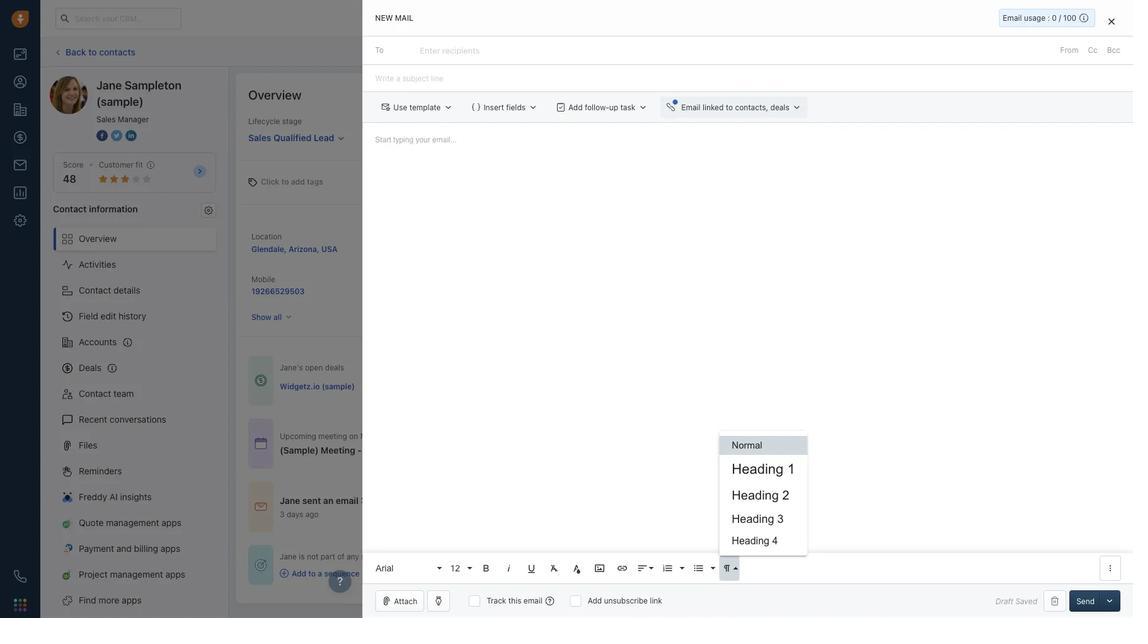 Task type: locate. For each thing, give the bounding box(es) containing it.
1 horizontal spatial deal
[[1049, 48, 1064, 56]]

0 horizontal spatial deals
[[325, 363, 344, 372]]

container_wx8msf4aqz5i3rn1 image left a
[[280, 569, 289, 578]]

heading inside 'heading 3' link
[[732, 513, 774, 526]]

(sample) inside widgetz.io (sample) link
[[322, 382, 355, 391]]

activities
[[79, 259, 116, 270]]

sales up facebook circled image
[[96, 115, 116, 124]]

bcc
[[1107, 46, 1120, 55]]

add left from
[[1032, 48, 1047, 56]]

heading inside heading 1 link
[[732, 461, 784, 476]]

19266529503 link
[[251, 287, 305, 296]]

1 vertical spatial email
[[524, 596, 542, 605]]

to for add to a sequence
[[308, 569, 316, 578]]

0 vertical spatial container_wx8msf4aqz5i3rn1 image
[[255, 501, 267, 513]]

add left the unsubscribe
[[588, 596, 602, 605]]

nov, right 13
[[388, 432, 404, 440]]

email
[[336, 495, 358, 506], [524, 596, 542, 605]]

email for email linked to contacts, deals
[[681, 103, 700, 112]]

0 vertical spatial (sample)
[[96, 95, 143, 108]]

1 vertical spatial email
[[681, 103, 700, 112]]

add for add to a sequence
[[292, 569, 306, 578]]

1 vertical spatial deals
[[325, 363, 344, 372]]

accounts
[[79, 337, 117, 347]]

0 horizontal spatial nov,
[[388, 432, 404, 440]]

deal down 0
[[1049, 48, 1064, 56]]

4
[[772, 535, 778, 546]]

1 horizontal spatial details
[[817, 439, 841, 448]]

send
[[1076, 597, 1095, 606]]

conversations
[[110, 414, 166, 425]]

project
[[79, 569, 108, 580]]

discussion
[[384, 445, 430, 456]]

1 vertical spatial details
[[817, 439, 841, 448]]

a
[[318, 569, 322, 578]]

3 container_wx8msf4aqz5i3rn1 image from the top
[[255, 559, 267, 571]]

use template button
[[375, 97, 459, 118]]

2 vertical spatial container_wx8msf4aqz5i3rn1 image
[[255, 559, 267, 571]]

to left add
[[281, 177, 289, 186]]

apps
[[162, 518, 181, 528], [161, 544, 180, 554], [165, 569, 185, 580], [122, 595, 142, 606]]

container_wx8msf4aqz5i3rn1 image for jane is not part of any sales sequence.
[[255, 559, 267, 571]]

1 vertical spatial new
[[432, 135, 448, 143]]

apps for project management apps
[[165, 569, 185, 580]]

apps for find more apps
[[122, 595, 142, 606]]

add to a sequence link
[[280, 568, 418, 579]]

heading 4
[[732, 535, 778, 546]]

Enter recipients text field
[[420, 40, 482, 61]]

of
[[337, 552, 344, 561]]

sales
[[361, 552, 380, 561]]

-
[[357, 445, 362, 456]]

0 vertical spatial sales
[[96, 115, 116, 124]]

add follow-up task button
[[550, 97, 654, 118], [550, 97, 654, 118]]

underline (⌘u) image
[[526, 563, 537, 574]]

1 2023 from the left
[[406, 432, 425, 440]]

2 vertical spatial jane
[[280, 552, 297, 561]]

reminders
[[79, 466, 122, 476]]

add left follow-
[[568, 103, 583, 112]]

container_wx8msf4aqz5i3rn1 image left widgetz.io
[[255, 374, 267, 387]]

1 vertical spatial overview
[[79, 234, 117, 244]]

email right this
[[524, 596, 542, 605]]

deals
[[79, 363, 101, 373]]

0 horizontal spatial new
[[375, 14, 393, 22]]

add for add deal
[[1032, 48, 1047, 56]]

fields
[[506, 103, 526, 112]]

to right back
[[88, 47, 97, 57]]

2023 left 'at'
[[524, 432, 543, 440]]

0 horizontal spatial container_wx8msf4aqz5i3rn1 image
[[255, 501, 267, 513]]

twitter circled image
[[111, 129, 122, 142]]

0 horizontal spatial 3
[[280, 510, 285, 519]]

jane inside jane sampleton (sample)
[[96, 78, 122, 92]]

3
[[280, 510, 285, 519], [777, 513, 784, 526]]

email image
[[1008, 13, 1017, 24]]

files
[[79, 440, 97, 451]]

management down payment and billing apps
[[110, 569, 163, 580]]

12 button
[[446, 556, 473, 581]]

1 horizontal spatial email
[[1003, 14, 1022, 22]]

1 vertical spatial contact
[[79, 285, 111, 296]]

to for back to contacts
[[88, 47, 97, 57]]

heading down normal link on the right bottom of the page
[[732, 461, 784, 476]]

facebook circled image
[[96, 129, 108, 142]]

new
[[375, 14, 393, 22], [432, 135, 448, 143]]

heading for heading 1
[[732, 461, 784, 476]]

insights
[[120, 492, 152, 502]]

1 container_wx8msf4aqz5i3rn1 image from the top
[[255, 374, 267, 387]]

history
[[118, 311, 146, 321]]

heading for heading 2
[[732, 488, 779, 502]]

deals right open in the bottom left of the page
[[325, 363, 344, 372]]

0 horizontal spatial email
[[336, 495, 358, 506]]

new mail
[[375, 14, 413, 22]]

100
[[1063, 14, 1076, 22]]

1 horizontal spatial 2023
[[524, 432, 543, 440]]

new down template
[[432, 135, 448, 143]]

stage
[[282, 117, 302, 126]]

deals right contacts,
[[770, 103, 789, 112]]

3 heading from the top
[[732, 513, 774, 526]]

1 horizontal spatial email
[[524, 596, 542, 605]]

jane for jane is not part of any sales sequence.
[[280, 552, 297, 561]]

contact down 48 button
[[53, 203, 87, 214]]

new for new mail
[[375, 14, 393, 22]]

customer
[[99, 160, 133, 169]]

draft saved
[[995, 597, 1037, 606]]

close image
[[1108, 18, 1115, 25]]

2 heading from the top
[[732, 488, 779, 502]]

3 inside jane sent an email 3 days ago
[[280, 510, 285, 519]]

contact up recent
[[79, 389, 111, 399]]

score 48
[[63, 160, 84, 185]]

1 heading from the top
[[732, 461, 784, 476]]

customize
[[1036, 90, 1073, 99]]

details for contact details
[[113, 285, 140, 296]]

1 horizontal spatial deals
[[770, 103, 789, 112]]

overview
[[248, 87, 302, 102], [79, 234, 117, 244]]

to
[[88, 47, 97, 57], [726, 103, 733, 112], [281, 177, 289, 186], [469, 432, 476, 440], [308, 569, 316, 578]]

more
[[99, 595, 119, 606]]

2 container_wx8msf4aqz5i3rn1 image from the top
[[255, 437, 267, 450]]

deal inside "upcoming meeting on mon 13 nov, 2023 from 23:30 to wed 15 nov, 2023 at 00:00 (sample) meeting - final discussion about the deal"
[[475, 445, 493, 456]]

information
[[89, 203, 138, 214]]

jane's
[[280, 363, 303, 372]]

insert link (⌘k) image
[[617, 563, 628, 574]]

0 vertical spatial deal
[[1049, 48, 1064, 56]]

0 horizontal spatial details
[[113, 285, 140, 296]]

arial
[[376, 563, 393, 573]]

1 vertical spatial jane
[[280, 495, 300, 506]]

4 heading from the top
[[732, 535, 769, 546]]

heading 1
[[732, 461, 795, 476]]

email linked to contacts, deals button
[[660, 97, 808, 118]]

management up payment and billing apps
[[106, 518, 159, 528]]

0 vertical spatial new
[[375, 14, 393, 22]]

heading up the heading 3
[[732, 488, 779, 502]]

details up history
[[113, 285, 140, 296]]

(sample) up sales manager
[[96, 95, 143, 108]]

container_wx8msf4aqz5i3rn1 image left the days
[[255, 501, 267, 513]]

meeting
[[321, 445, 355, 456]]

0 horizontal spatial overview
[[79, 234, 117, 244]]

contact for contact details
[[79, 285, 111, 296]]

1 horizontal spatial sales
[[248, 132, 271, 143]]

details right view
[[817, 439, 841, 448]]

0 vertical spatial deals
[[770, 103, 789, 112]]

0 vertical spatial details
[[113, 285, 140, 296]]

jane left the is
[[280, 552, 297, 561]]

clear formatting image
[[548, 563, 560, 574]]

email
[[1003, 14, 1022, 22], [681, 103, 700, 112]]

new left mail
[[375, 14, 393, 22]]

heading 1 dialog
[[363, 0, 1133, 618]]

contact information
[[53, 203, 138, 214]]

track
[[487, 596, 506, 605]]

ai
[[110, 492, 118, 502]]

heading up heading 4
[[732, 513, 774, 526]]

container_wx8msf4aqz5i3rn1 image left upcoming
[[255, 437, 267, 450]]

2 2023 from the left
[[524, 432, 543, 440]]

apps up payment and billing apps
[[162, 518, 181, 528]]

show
[[251, 313, 271, 321]]

email left "linked"
[[681, 103, 700, 112]]

(sample) down open in the bottom left of the page
[[322, 382, 355, 391]]

linked
[[703, 103, 724, 112]]

to right "linked"
[[726, 103, 733, 112]]

/
[[1059, 14, 1061, 22]]

1 horizontal spatial 3
[[777, 513, 784, 526]]

email left the usage
[[1003, 14, 1022, 22]]

sales inside sales qualified lead "link"
[[248, 132, 271, 143]]

insert
[[484, 103, 504, 112]]

heading down the heading 3
[[732, 535, 769, 546]]

sales for sales qualified lead
[[248, 132, 271, 143]]

contacts,
[[735, 103, 768, 112]]

status
[[374, 117, 397, 126]]

email right an
[[336, 495, 358, 506]]

up
[[609, 103, 618, 112]]

freddy ai insights
[[79, 492, 152, 502]]

deal
[[1049, 48, 1064, 56], [475, 445, 493, 456]]

insert image (⌘p) image
[[594, 563, 605, 574]]

sales down lifecycle
[[248, 132, 271, 143]]

0 vertical spatial container_wx8msf4aqz5i3rn1 image
[[255, 374, 267, 387]]

mng settings image
[[204, 206, 213, 215]]

jane inside jane sent an email 3 days ago
[[280, 495, 300, 506]]

0
[[1052, 14, 1057, 22]]

0 vertical spatial overview
[[248, 87, 302, 102]]

contact for contact information
[[53, 203, 87, 214]]

2
[[782, 488, 789, 502]]

use template
[[393, 103, 441, 112]]

find more apps
[[79, 595, 142, 606]]

upcoming meeting on mon 13 nov, 2023 from 23:30 to wed 15 nov, 2023 at 00:00 (sample) meeting - final discussion about the deal
[[280, 432, 575, 456]]

to left wed
[[469, 432, 476, 440]]

add down the is
[[292, 569, 306, 578]]

this
[[508, 596, 521, 605]]

0 horizontal spatial sales
[[96, 115, 116, 124]]

apps down payment and billing apps
[[165, 569, 185, 580]]

0 horizontal spatial (sample)
[[96, 95, 143, 108]]

to left a
[[308, 569, 316, 578]]

0 horizontal spatial deal
[[475, 445, 493, 456]]

1 vertical spatial management
[[110, 569, 163, 580]]

3 left the days
[[280, 510, 285, 519]]

apps for quote management apps
[[162, 518, 181, 528]]

overview up lifecycle stage
[[248, 87, 302, 102]]

new for new
[[432, 135, 448, 143]]

freshworks switcher image
[[14, 599, 26, 611]]

insert fields
[[484, 103, 526, 112]]

score
[[63, 160, 84, 169]]

nov, right 15
[[506, 432, 522, 440]]

2 nov, from the left
[[506, 432, 522, 440]]

add to a sequence
[[292, 569, 360, 578]]

1 horizontal spatial nov,
[[506, 432, 522, 440]]

0 vertical spatial management
[[106, 518, 159, 528]]

heading inside heading 4 link
[[732, 535, 769, 546]]

heading inside 'heading 2' link
[[732, 488, 779, 502]]

sales
[[96, 115, 116, 124], [248, 132, 271, 143]]

0 vertical spatial jane
[[96, 78, 122, 92]]

2 vertical spatial contact
[[79, 389, 111, 399]]

jane for jane sent an email 3 days ago
[[280, 495, 300, 506]]

3 up 4
[[777, 513, 784, 526]]

0 horizontal spatial 2023
[[406, 432, 425, 440]]

apps right more
[[122, 595, 142, 606]]

1 horizontal spatial overview
[[248, 87, 302, 102]]

0 vertical spatial email
[[336, 495, 358, 506]]

1 horizontal spatial container_wx8msf4aqz5i3rn1 image
[[280, 569, 289, 578]]

contact for contact team
[[79, 389, 111, 399]]

container_wx8msf4aqz5i3rn1 image
[[255, 501, 267, 513], [280, 569, 289, 578]]

from
[[1060, 46, 1078, 55]]

contacts
[[99, 47, 135, 57]]

2023 up discussion
[[406, 432, 425, 440]]

email inside heading 1 dialog
[[524, 596, 542, 605]]

the
[[459, 445, 472, 456]]

container_wx8msf4aqz5i3rn1 image
[[255, 374, 267, 387], [255, 437, 267, 450], [255, 559, 267, 571]]

deal down wed
[[475, 445, 493, 456]]

widgetz.io (sample)
[[280, 382, 355, 391]]

0 vertical spatial email
[[1003, 14, 1022, 22]]

heading for heading 4
[[732, 535, 769, 546]]

container_wx8msf4aqz5i3rn1 image left the is
[[255, 559, 267, 571]]

0 horizontal spatial email
[[681, 103, 700, 112]]

and
[[116, 544, 132, 554]]

overview up activities
[[79, 234, 117, 244]]

new inside heading 1 dialog
[[375, 14, 393, 22]]

insert fields button
[[465, 97, 544, 118]]

final
[[364, 445, 382, 456]]

1 vertical spatial deal
[[475, 445, 493, 456]]

contact down activities
[[79, 285, 111, 296]]

at
[[545, 432, 552, 440]]

email inside button
[[681, 103, 700, 112]]

sales for sales manager
[[96, 115, 116, 124]]

sales qualified lead
[[248, 132, 334, 143]]

1 vertical spatial (sample)
[[322, 382, 355, 391]]

usage
[[1024, 14, 1045, 22]]

1 vertical spatial container_wx8msf4aqz5i3rn1 image
[[255, 437, 267, 450]]

jane up the days
[[280, 495, 300, 506]]

1 vertical spatial container_wx8msf4aqz5i3rn1 image
[[280, 569, 289, 578]]

1 horizontal spatial (sample)
[[322, 382, 355, 391]]

saved
[[1016, 597, 1037, 606]]

1 vertical spatial sales
[[248, 132, 271, 143]]

00:00
[[554, 432, 575, 440]]

add inside button
[[1032, 48, 1047, 56]]

jane down contacts
[[96, 78, 122, 92]]

1 horizontal spatial new
[[432, 135, 448, 143]]

phone image
[[14, 570, 26, 583]]

0 vertical spatial contact
[[53, 203, 87, 214]]

lead
[[314, 132, 334, 143]]



Task type: describe. For each thing, give the bounding box(es) containing it.
to inside "upcoming meeting on mon 13 nov, 2023 from 23:30 to wed 15 nov, 2023 at 00:00 (sample) meeting - final discussion about the deal"
[[469, 432, 476, 440]]

arial button
[[371, 556, 443, 581]]

jane sampleton (sample)
[[96, 78, 181, 108]]

to for click to add tags
[[281, 177, 289, 186]]

add for add unsubscribe link
[[588, 596, 602, 605]]

to
[[375, 46, 384, 55]]

email usage : 0 / 100
[[1003, 14, 1076, 22]]

heading 1 application
[[363, 123, 1133, 584]]

track this email
[[487, 596, 542, 605]]

sampleton
[[125, 78, 181, 92]]

sales manager
[[96, 115, 149, 124]]

15
[[496, 432, 504, 440]]

location glendale, arizona, usa
[[251, 232, 337, 253]]

send button
[[1069, 590, 1102, 612]]

find
[[79, 595, 96, 606]]

back to contacts
[[66, 47, 135, 57]]

fit
[[136, 160, 143, 169]]

sent
[[302, 495, 321, 506]]

3 inside heading 1 'application'
[[777, 513, 784, 526]]

qualified
[[273, 132, 312, 143]]

ago
[[305, 510, 319, 519]]

billing
[[134, 544, 158, 554]]

deal inside button
[[1049, 48, 1064, 56]]

payment and billing apps
[[79, 544, 180, 554]]

phone element
[[8, 564, 33, 589]]

email inside jane sent an email 3 days ago
[[336, 495, 358, 506]]

(sample) inside jane sampleton (sample)
[[96, 95, 143, 108]]

all
[[273, 313, 282, 321]]

1 nov, from the left
[[388, 432, 404, 440]]

template
[[409, 103, 441, 112]]

back
[[66, 47, 86, 57]]

(sample)
[[280, 445, 318, 456]]

add deal
[[1032, 48, 1064, 56]]

12
[[450, 563, 460, 573]]

italic (⌘i) image
[[503, 563, 514, 574]]

an
[[323, 495, 334, 506]]

click
[[261, 177, 279, 186]]

jane is not part of any sales sequence.
[[280, 552, 418, 561]]

container_wx8msf4aqz5i3rn1 image inside the add to a sequence link
[[280, 569, 289, 578]]

use
[[393, 103, 407, 112]]

link
[[650, 596, 662, 605]]

apps right billing
[[161, 544, 180, 554]]

jane for jane sampleton (sample)
[[96, 78, 122, 92]]

details for view details
[[817, 439, 841, 448]]

jane's open deals
[[280, 363, 344, 372]]

add follow-up task
[[568, 103, 635, 112]]

Write a subject line text field
[[363, 65, 1133, 91]]

usa
[[321, 245, 337, 253]]

container_wx8msf4aqz5i3rn1 image for jane's open deals
[[255, 374, 267, 387]]

glendale, arizona, usa link
[[251, 245, 337, 253]]

add deal button
[[1013, 41, 1070, 63]]

management for project
[[110, 569, 163, 580]]

back to contacts link
[[53, 42, 136, 62]]

email for email usage : 0 / 100
[[1003, 14, 1022, 22]]

location
[[251, 232, 282, 241]]

part
[[321, 552, 335, 561]]

show all
[[251, 313, 282, 321]]

sequence.
[[382, 552, 418, 561]]

widgetz.io
[[280, 382, 320, 391]]

about
[[432, 445, 456, 456]]

click to add tags
[[261, 177, 323, 186]]

heading 2 link
[[719, 483, 808, 508]]

from
[[427, 432, 443, 440]]

days
[[287, 510, 303, 519]]

overview
[[1076, 90, 1107, 99]]

field
[[79, 311, 98, 321]]

19266529503
[[251, 287, 305, 296]]

48 button
[[63, 173, 76, 185]]

tags
[[307, 177, 323, 186]]

customize overview
[[1036, 90, 1107, 99]]

jane sent an email 3 days ago
[[280, 495, 358, 519]]

task
[[620, 103, 635, 112]]

on
[[349, 432, 358, 440]]

13
[[378, 432, 386, 440]]

lifecycle
[[248, 117, 280, 126]]

unordered list image
[[693, 563, 704, 574]]

add for add follow-up task
[[568, 103, 583, 112]]

draft
[[995, 597, 1013, 606]]

not
[[307, 552, 318, 561]]

deals inside button
[[770, 103, 789, 112]]

add unsubscribe link
[[588, 596, 662, 605]]

project management apps
[[79, 569, 185, 580]]

heading for heading 3
[[732, 513, 774, 526]]

heading 3 link
[[719, 508, 808, 531]]

edit
[[101, 311, 116, 321]]

wed
[[478, 432, 494, 440]]

Search your CRM... text field
[[55, 8, 181, 29]]

any
[[347, 552, 359, 561]]

linkedin circled image
[[125, 129, 137, 142]]

view details
[[798, 439, 841, 448]]

glendale,
[[251, 245, 287, 253]]

to inside button
[[726, 103, 733, 112]]

text color image
[[571, 563, 583, 574]]

upcoming
[[280, 432, 316, 440]]

management for quote
[[106, 518, 159, 528]]

view details link
[[791, 432, 847, 455]]

recent conversations
[[79, 414, 166, 425]]



Task type: vqa. For each thing, say whether or not it's contained in the screenshot.
are
no



